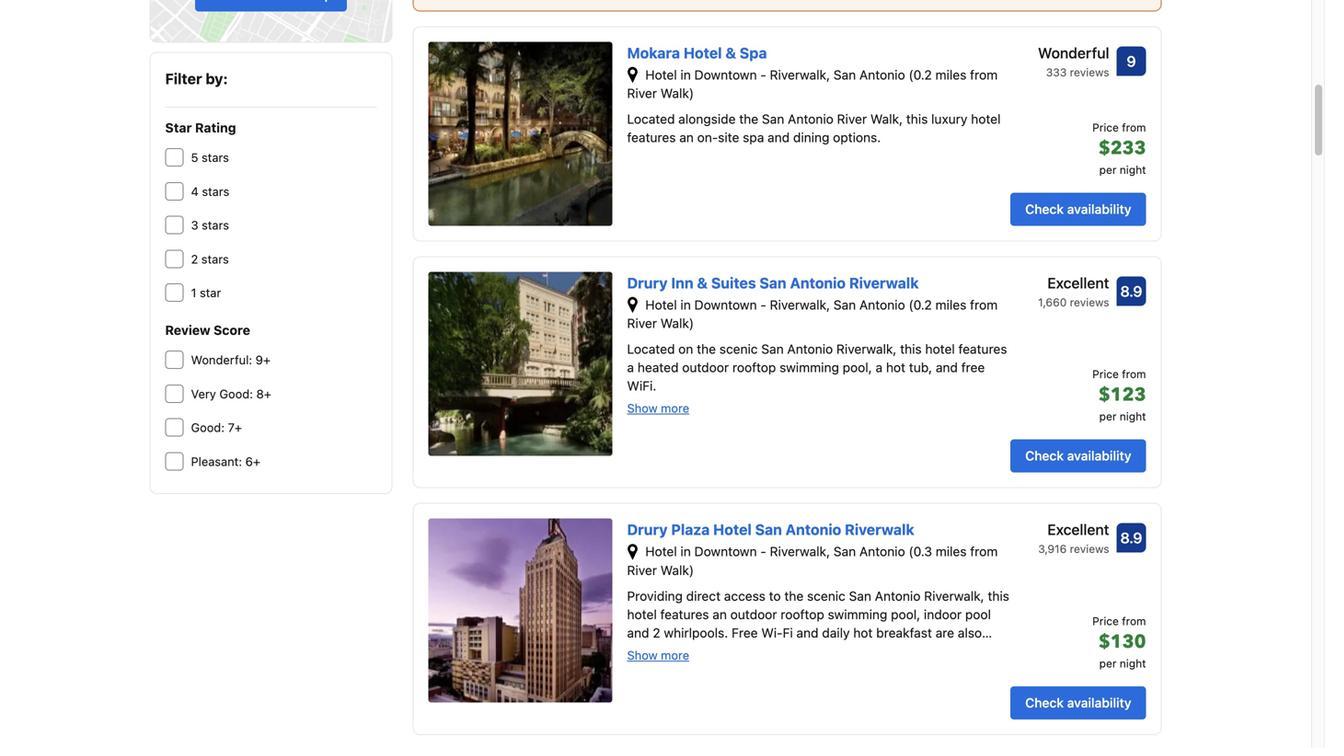 Task type: locate. For each thing, give the bounding box(es) containing it.
a up wifi.
[[627, 360, 634, 375]]

scored 8.9 element
[[1117, 276, 1146, 306], [1117, 523, 1146, 553]]

hotel inside hotel in downtown - riverwalk, san antonio (0.3 miles from river walk)
[[645, 544, 677, 559]]

group containing wonderful: 9+
[[165, 351, 377, 471]]

a left tub,
[[876, 360, 883, 375]]

check availability link down "price from $233 per night" on the top right of the page
[[1011, 193, 1146, 226]]

the
[[739, 111, 758, 127], [697, 342, 716, 357], [784, 588, 804, 604]]

excellent for $123
[[1047, 274, 1109, 292]]

in down mokara hotel & spa
[[681, 67, 691, 82]]

mokara hotel & spa
[[627, 44, 767, 61]]

features up the free
[[958, 342, 1007, 357]]

excellent 1,660 reviews
[[1038, 274, 1109, 309]]

hot left tub,
[[886, 360, 906, 375]]

riverwalk
[[849, 274, 919, 292], [845, 521, 914, 538]]

show down the providing
[[627, 648, 658, 662]]

walk) for $233
[[661, 86, 694, 101]]

river for $233
[[627, 86, 657, 101]]

pool, inside providing direct access to the scenic san antonio riverwalk, this hotel features an outdoor rooftop swimming pool, indoor pool and 2 whirlpools. free wi-fi and daily hot breakfast are also offered.
[[891, 607, 920, 622]]

0 vertical spatial the
[[739, 111, 758, 127]]

2 check availability from the top
[[1025, 448, 1131, 463]]

0 vertical spatial more
[[661, 401, 689, 415]]

(0.2 up tub,
[[909, 297, 932, 312]]

located up heated
[[627, 342, 675, 357]]

1 vertical spatial miles
[[935, 297, 967, 312]]

reviews inside wonderful 333 reviews
[[1070, 66, 1109, 79]]

1 vertical spatial downtown
[[694, 297, 757, 312]]

2 availability from the top
[[1067, 448, 1131, 463]]

by:
[[206, 70, 228, 87]]

3 - from the top
[[760, 544, 766, 559]]

antonio
[[859, 67, 905, 82], [788, 111, 834, 127], [790, 274, 846, 292], [859, 297, 905, 312], [787, 342, 833, 357], [786, 521, 841, 538], [859, 544, 905, 559], [875, 588, 921, 604]]

stars for 2 stars
[[201, 252, 229, 266]]

1 vertical spatial show
[[627, 648, 658, 662]]

1 vertical spatial check
[[1025, 448, 1064, 463]]

3 price from the top
[[1092, 615, 1119, 628]]

2 8.9 from the top
[[1120, 529, 1142, 547]]

1 miles from the top
[[935, 67, 967, 82]]

0 vertical spatial reviews
[[1070, 66, 1109, 79]]

per down '$233'
[[1099, 163, 1117, 176]]

0 vertical spatial excellent
[[1047, 274, 1109, 292]]

reviews down 'wonderful'
[[1070, 66, 1109, 79]]

the inside providing direct access to the scenic san antonio riverwalk, this hotel features an outdoor rooftop swimming pool, indoor pool and 2 whirlpools. free wi-fi and daily hot breakfast are also offered.
[[784, 588, 804, 604]]

in for $130
[[681, 544, 691, 559]]

fi
[[783, 625, 793, 640]]

hot inside providing direct access to the scenic san antonio riverwalk, this hotel features an outdoor rooftop swimming pool, indoor pool and 2 whirlpools. free wi-fi and daily hot breakfast are also offered.
[[853, 625, 873, 640]]

river
[[627, 86, 657, 101], [837, 111, 867, 127], [627, 316, 657, 331], [627, 563, 657, 578]]

features up whirlpools.
[[660, 607, 709, 622]]

this inside located on the scenic san antonio riverwalk, this hotel features a heated outdoor rooftop swimming pool, a hot tub, and free wifi. show more
[[900, 342, 922, 357]]

and right fi
[[796, 625, 819, 640]]

reviews right '3,916'
[[1070, 543, 1109, 555]]

check availability down "price from $233 per night" on the top right of the page
[[1025, 201, 1131, 217]]

1 (0.2 from the top
[[909, 67, 932, 82]]

reviews
[[1070, 66, 1109, 79], [1070, 296, 1109, 309], [1070, 543, 1109, 555]]

located left alongside
[[627, 111, 675, 127]]

check availability link
[[1011, 193, 1146, 226], [1011, 440, 1146, 473], [1011, 686, 1146, 720]]

2 group from the top
[[165, 351, 377, 471]]

1 vertical spatial features
[[958, 342, 1007, 357]]

2 vertical spatial hotel
[[627, 607, 657, 622]]

the up spa
[[739, 111, 758, 127]]

scenic down hotel in downtown - riverwalk, san antonio (0.3 miles from river walk)
[[807, 588, 845, 604]]

1 vertical spatial in
[[681, 297, 691, 312]]

1 vertical spatial hot
[[853, 625, 873, 640]]

options.
[[833, 130, 881, 145]]

2 scored 8.9 element from the top
[[1117, 523, 1146, 553]]

2 vertical spatial this
[[988, 588, 1009, 604]]

2 vertical spatial check availability link
[[1011, 686, 1146, 720]]

the right to
[[784, 588, 804, 604]]

from up the free
[[970, 297, 998, 312]]

this
[[906, 111, 928, 127], [900, 342, 922, 357], [988, 588, 1009, 604]]

rooftop inside providing direct access to the scenic san antonio riverwalk, this hotel features an outdoor rooftop swimming pool, indoor pool and 2 whirlpools. free wi-fi and daily hot breakfast are also offered.
[[781, 607, 824, 622]]

river up heated
[[627, 316, 657, 331]]

2 more from the top
[[661, 648, 689, 662]]

2
[[191, 252, 198, 266], [653, 625, 660, 640]]

0 vertical spatial &
[[726, 44, 736, 61]]

river inside hotel in downtown - riverwalk, san antonio (0.3 miles from river walk)
[[627, 563, 657, 578]]

price
[[1092, 121, 1119, 134], [1092, 368, 1119, 381], [1092, 615, 1119, 628]]

1 availability from the top
[[1067, 201, 1131, 217]]

$130
[[1099, 629, 1146, 655]]

per inside price from $130 per night
[[1099, 657, 1117, 670]]

hotel down plaza
[[645, 544, 677, 559]]

river for $130
[[627, 563, 657, 578]]

hotel down mokara
[[645, 67, 677, 82]]

group for star rating
[[165, 148, 377, 303]]

2 vertical spatial check availability
[[1025, 695, 1131, 710]]

reviews right 1,660
[[1070, 296, 1109, 309]]

check availability down price from $130 per night
[[1025, 695, 1131, 710]]

1 horizontal spatial rooftop
[[781, 607, 824, 622]]

2 down 3
[[191, 252, 198, 266]]

1 horizontal spatial &
[[726, 44, 736, 61]]

show inside located on the scenic san antonio riverwalk, this hotel features a heated outdoor rooftop swimming pool, a hot tub, and free wifi. show more
[[627, 401, 658, 415]]

1 horizontal spatial hotel
[[925, 342, 955, 357]]

walk) inside hotel in downtown - riverwalk, san antonio (0.3 miles from river walk)
[[661, 563, 694, 578]]

0 vertical spatial outdoor
[[682, 360, 729, 375]]

1 vertical spatial pool,
[[891, 607, 920, 622]]

1 group from the top
[[165, 148, 377, 303]]

4
[[191, 184, 199, 198]]

and right spa
[[768, 130, 790, 145]]

excellent
[[1047, 274, 1109, 292], [1047, 521, 1109, 538]]

& for $123
[[697, 274, 708, 292]]

1 vertical spatial -
[[760, 297, 766, 312]]

1 drury from the top
[[627, 274, 668, 292]]

hotel down the providing
[[627, 607, 657, 622]]

hotel in downtown - riverwalk, san antonio (0.2 miles from river walk) for $123
[[627, 297, 998, 331]]

0 horizontal spatial the
[[697, 342, 716, 357]]

1 vertical spatial 2
[[653, 625, 660, 640]]

check for $233
[[1025, 201, 1064, 217]]

1 vertical spatial (0.2
[[909, 297, 932, 312]]

1 walk) from the top
[[661, 86, 694, 101]]

night down $130
[[1120, 657, 1146, 670]]

from up '$233'
[[1122, 121, 1146, 134]]

river up the providing
[[627, 563, 657, 578]]

review score
[[165, 323, 250, 338]]

check availability link down price from $123 per night
[[1011, 440, 1146, 473]]

from left 333
[[970, 67, 998, 82]]

excellent up '3,916'
[[1047, 521, 1109, 538]]

miles up luxury
[[935, 67, 967, 82]]

3 check from the top
[[1025, 695, 1064, 710]]

1 vertical spatial check availability
[[1025, 448, 1131, 463]]

1 per from the top
[[1099, 163, 1117, 176]]

drury left plaza
[[627, 521, 668, 538]]

$123
[[1099, 382, 1146, 408]]

1 8.9 from the top
[[1120, 282, 1142, 300]]

miles for $233
[[935, 67, 967, 82]]

downtown down spa
[[694, 67, 757, 82]]

scored 8.9 element right excellent 1,660 reviews
[[1117, 276, 1146, 306]]

per inside "price from $233 per night"
[[1099, 163, 1117, 176]]

0 horizontal spatial &
[[697, 274, 708, 292]]

0 vertical spatial night
[[1120, 163, 1146, 176]]

located alongside the san antonio river walk, this luxury hotel features an on-site spa and dining options.
[[627, 111, 1001, 145]]

2 night from the top
[[1120, 410, 1146, 423]]

2 vertical spatial the
[[784, 588, 804, 604]]

miles
[[935, 67, 967, 82], [935, 297, 967, 312], [936, 544, 967, 559]]

walk) up alongside
[[661, 86, 694, 101]]

0 horizontal spatial 2
[[191, 252, 198, 266]]

1 scored 8.9 element from the top
[[1117, 276, 1146, 306]]

night down $123
[[1120, 410, 1146, 423]]

outdoor inside located on the scenic san antonio riverwalk, this hotel features a heated outdoor rooftop swimming pool, a hot tub, and free wifi. show more
[[682, 360, 729, 375]]

0 vertical spatial miles
[[935, 67, 967, 82]]

3 check availability link from the top
[[1011, 686, 1146, 720]]

1 vertical spatial scored 8.9 element
[[1117, 523, 1146, 553]]

outdoor inside providing direct access to the scenic san antonio riverwalk, this hotel features an outdoor rooftop swimming pool, indoor pool and 2 whirlpools. free wi-fi and daily hot breakfast are also offered.
[[730, 607, 777, 622]]

in down inn
[[681, 297, 691, 312]]

hotel
[[971, 111, 1001, 127], [925, 342, 955, 357], [627, 607, 657, 622]]

an down direct
[[713, 607, 727, 622]]

2 inside providing direct access to the scenic san antonio riverwalk, this hotel features an outdoor rooftop swimming pool, indoor pool and 2 whirlpools. free wi-fi and daily hot breakfast are also offered.
[[653, 625, 660, 640]]

0 vertical spatial walk)
[[661, 86, 694, 101]]

and
[[768, 130, 790, 145], [936, 360, 958, 375], [627, 625, 649, 640], [796, 625, 819, 640]]

1 vertical spatial scenic
[[807, 588, 845, 604]]

hotel down inn
[[645, 297, 677, 312]]

pleasant: 6+
[[191, 455, 260, 468]]

0 vertical spatial downtown
[[694, 67, 757, 82]]

1 show more button from the top
[[627, 400, 689, 416]]

outdoor down 'on'
[[682, 360, 729, 375]]

tub,
[[909, 360, 932, 375]]

0 vertical spatial hotel
[[971, 111, 1001, 127]]

walk) for $123
[[661, 316, 694, 331]]

walk) up the providing
[[661, 563, 694, 578]]

2 horizontal spatial hotel
[[971, 111, 1001, 127]]

reviews for $130
[[1070, 543, 1109, 555]]

1,660
[[1038, 296, 1067, 309]]

star
[[200, 286, 221, 300]]

indoor
[[924, 607, 962, 622]]

1 vertical spatial excellent
[[1047, 521, 1109, 538]]

1 price from the top
[[1092, 121, 1119, 134]]

0 vertical spatial check availability
[[1025, 201, 1131, 217]]

downtown for $130
[[694, 544, 757, 559]]

check availability for $123
[[1025, 448, 1131, 463]]

2 price from the top
[[1092, 368, 1119, 381]]

pool, left tub,
[[843, 360, 872, 375]]

mokara hotel & spa, hotel near river walk, san antonio image
[[428, 42, 612, 226]]

availability down "price from $233 per night" on the top right of the page
[[1067, 201, 1131, 217]]

riverwalk, for $123
[[770, 297, 830, 312]]

1 horizontal spatial a
[[876, 360, 883, 375]]

downtown down "suites"
[[694, 297, 757, 312]]

1 more from the top
[[661, 401, 689, 415]]

1 star
[[191, 286, 221, 300]]

8.9 right excellent 3,916 reviews
[[1120, 529, 1142, 547]]

scenic inside providing direct access to the scenic san antonio riverwalk, this hotel features an outdoor rooftop swimming pool, indoor pool and 2 whirlpools. free wi-fi and daily hot breakfast are also offered.
[[807, 588, 845, 604]]

2 vertical spatial in
[[681, 544, 691, 559]]

2 vertical spatial features
[[660, 607, 709, 622]]

this up pool on the bottom right of page
[[988, 588, 1009, 604]]

0 vertical spatial hotel in downtown - riverwalk, san antonio (0.2 miles from river walk)
[[627, 67, 998, 101]]

1 vertical spatial &
[[697, 274, 708, 292]]

san
[[834, 67, 856, 82], [762, 111, 784, 127], [760, 274, 786, 292], [834, 297, 856, 312], [761, 342, 784, 357], [755, 521, 782, 538], [834, 544, 856, 559], [849, 588, 871, 604]]

in inside hotel in downtown - riverwalk, san antonio (0.3 miles from river walk)
[[681, 544, 691, 559]]

providing direct access to the scenic san antonio riverwalk, this hotel features an outdoor rooftop swimming pool, indoor pool and 2 whirlpools. free wi-fi and daily hot breakfast are also offered.
[[627, 588, 1009, 659]]

reviews inside excellent 3,916 reviews
[[1070, 543, 1109, 555]]

3 night from the top
[[1120, 657, 1146, 670]]

hotel in downtown - riverwalk, san antonio (0.2 miles from river walk) up located alongside the san antonio river walk, this luxury hotel features an on-site spa and dining options.
[[627, 67, 998, 101]]

0 vertical spatial -
[[760, 67, 766, 82]]

hotel
[[684, 44, 722, 61], [645, 67, 677, 82], [645, 297, 677, 312], [713, 521, 752, 538], [645, 544, 677, 559]]

price up $123
[[1092, 368, 1119, 381]]

show
[[627, 401, 658, 415], [627, 648, 658, 662]]

0 vertical spatial an
[[679, 130, 694, 145]]

miles for $123
[[935, 297, 967, 312]]

good:
[[219, 387, 253, 401], [191, 421, 225, 434]]

2 (0.2 from the top
[[909, 297, 932, 312]]

scored 8.9 element right excellent 3,916 reviews
[[1117, 523, 1146, 553]]

downtown inside hotel in downtown - riverwalk, san antonio (0.3 miles from river walk)
[[694, 544, 757, 559]]

hot
[[886, 360, 906, 375], [853, 625, 873, 640]]

located
[[627, 111, 675, 127], [627, 342, 675, 357]]

(0.2 up luxury
[[909, 67, 932, 82]]

hotel inside located on the scenic san antonio riverwalk, this hotel features a heated outdoor rooftop swimming pool, a hot tub, and free wifi. show more
[[925, 342, 955, 357]]

(0.2
[[909, 67, 932, 82], [909, 297, 932, 312]]

check availability down price from $123 per night
[[1025, 448, 1131, 463]]

4 stars
[[191, 184, 229, 198]]

in
[[681, 67, 691, 82], [681, 297, 691, 312], [681, 544, 691, 559]]

spa
[[743, 130, 764, 145]]

night down '$233'
[[1120, 163, 1146, 176]]

1 horizontal spatial hot
[[886, 360, 906, 375]]

1 vertical spatial price
[[1092, 368, 1119, 381]]

per down $123
[[1099, 410, 1117, 423]]

1 in from the top
[[681, 67, 691, 82]]

drury for $130
[[627, 521, 668, 538]]

0 vertical spatial per
[[1099, 163, 1117, 176]]

night inside price from $130 per night
[[1120, 657, 1146, 670]]

3 availability from the top
[[1067, 695, 1131, 710]]

hotel in downtown - riverwalk, san antonio (0.2 miles from river walk) down drury inn & suites san antonio riverwalk at the top of the page
[[627, 297, 998, 331]]

scenic inside located on the scenic san antonio riverwalk, this hotel features a heated outdoor rooftop swimming pool, a hot tub, and free wifi. show more
[[719, 342, 758, 357]]

1 vertical spatial an
[[713, 607, 727, 622]]

0 horizontal spatial hot
[[853, 625, 873, 640]]

2 check from the top
[[1025, 448, 1064, 463]]

8.9
[[1120, 282, 1142, 300], [1120, 529, 1142, 547]]

downtown down plaza
[[694, 544, 757, 559]]

2 vertical spatial availability
[[1067, 695, 1131, 710]]

1 vertical spatial walk)
[[661, 316, 694, 331]]

2 walk) from the top
[[661, 316, 694, 331]]

and up the offered.
[[627, 625, 649, 640]]

3 miles from the top
[[936, 544, 967, 559]]

1 horizontal spatial scenic
[[807, 588, 845, 604]]

1 downtown from the top
[[694, 67, 757, 82]]

outdoor
[[682, 360, 729, 375], [730, 607, 777, 622]]

1 horizontal spatial pool,
[[891, 607, 920, 622]]

an inside providing direct access to the scenic san antonio riverwalk, this hotel features an outdoor rooftop swimming pool, indoor pool and 2 whirlpools. free wi-fi and daily hot breakfast are also offered.
[[713, 607, 727, 622]]

show inside button
[[627, 648, 658, 662]]

miles up the free
[[935, 297, 967, 312]]

2 vertical spatial reviews
[[1070, 543, 1109, 555]]

0 vertical spatial located
[[627, 111, 675, 127]]

- inside hotel in downtown - riverwalk, san antonio (0.3 miles from river walk)
[[760, 544, 766, 559]]

2 hotel in downtown - riverwalk, san antonio (0.2 miles from river walk) from the top
[[627, 297, 998, 331]]

a
[[627, 360, 634, 375], [876, 360, 883, 375]]

stars
[[202, 150, 229, 164], [202, 184, 229, 198], [202, 218, 229, 232], [201, 252, 229, 266]]

1 vertical spatial availability
[[1067, 448, 1131, 463]]

& left spa
[[726, 44, 736, 61]]

the inside located on the scenic san antonio riverwalk, this hotel features a heated outdoor rooftop swimming pool, a hot tub, and free wifi. show more
[[697, 342, 716, 357]]

2 horizontal spatial the
[[784, 588, 804, 604]]

show more button down whirlpools.
[[627, 647, 689, 663]]

excellent up 1,660
[[1047, 274, 1109, 292]]

per inside price from $123 per night
[[1099, 410, 1117, 423]]

2 vertical spatial per
[[1099, 657, 1117, 670]]

excellent inside excellent 3,916 reviews
[[1047, 521, 1109, 538]]

1 hotel in downtown - riverwalk, san antonio (0.2 miles from river walk) from the top
[[627, 67, 998, 101]]

more down heated
[[661, 401, 689, 415]]

- down drury plaza hotel san antonio riverwalk
[[760, 544, 766, 559]]

1 vertical spatial check availability link
[[1011, 440, 1146, 473]]

san inside located on the scenic san antonio riverwalk, this hotel features a heated outdoor rooftop swimming pool, a hot tub, and free wifi. show more
[[761, 342, 784, 357]]

hotel right plaza
[[713, 521, 752, 538]]

located inside located alongside the san antonio river walk, this luxury hotel features an on-site spa and dining options.
[[627, 111, 675, 127]]

0 horizontal spatial outdoor
[[682, 360, 729, 375]]

night inside price from $123 per night
[[1120, 410, 1146, 423]]

- for $130
[[760, 544, 766, 559]]

the right 'on'
[[697, 342, 716, 357]]

this inside located alongside the san antonio river walk, this luxury hotel features an on-site spa and dining options.
[[906, 111, 928, 127]]

3 downtown from the top
[[694, 544, 757, 559]]

riverwalk, inside hotel in downtown - riverwalk, san antonio (0.3 miles from river walk)
[[770, 544, 830, 559]]

1 horizontal spatial the
[[739, 111, 758, 127]]

rooftop inside located on the scenic san antonio riverwalk, this hotel features a heated outdoor rooftop swimming pool, a hot tub, and free wifi. show more
[[732, 360, 776, 375]]

walk,
[[870, 111, 903, 127]]

per down $130
[[1099, 657, 1117, 670]]

riverwalk,
[[770, 67, 830, 82], [770, 297, 830, 312], [836, 342, 897, 357], [770, 544, 830, 559], [924, 588, 984, 604]]

0 vertical spatial 2
[[191, 252, 198, 266]]

night
[[1120, 163, 1146, 176], [1120, 410, 1146, 423], [1120, 657, 1146, 670]]

stars up star
[[201, 252, 229, 266]]

river down mokara
[[627, 86, 657, 101]]

excellent inside excellent 1,660 reviews
[[1047, 274, 1109, 292]]

$233
[[1099, 136, 1146, 161]]

walk) for $130
[[661, 563, 694, 578]]

2 check availability link from the top
[[1011, 440, 1146, 473]]

price inside price from $123 per night
[[1092, 368, 1119, 381]]

check availability link for $233
[[1011, 193, 1146, 226]]

0 vertical spatial in
[[681, 67, 691, 82]]

0 vertical spatial scored 8.9 element
[[1117, 276, 1146, 306]]

price inside "price from $233 per night"
[[1092, 121, 1119, 134]]

reviews for $233
[[1070, 66, 1109, 79]]

1 check availability link from the top
[[1011, 193, 1146, 226]]

features
[[627, 130, 676, 145], [958, 342, 1007, 357], [660, 607, 709, 622]]

(0.2 for $123
[[909, 297, 932, 312]]

outdoor down access
[[730, 607, 777, 622]]

located for features
[[627, 111, 675, 127]]

rating
[[195, 120, 236, 135]]

good: 7+
[[191, 421, 242, 434]]

1 vertical spatial group
[[165, 351, 377, 471]]

0 vertical spatial features
[[627, 130, 676, 145]]

3 check availability from the top
[[1025, 695, 1131, 710]]

0 vertical spatial rooftop
[[732, 360, 776, 375]]

& right inn
[[697, 274, 708, 292]]

1 vertical spatial located
[[627, 342, 675, 357]]

0 vertical spatial good:
[[219, 387, 253, 401]]

3 per from the top
[[1099, 657, 1117, 670]]

1 vertical spatial hotel in downtown - riverwalk, san antonio (0.2 miles from river walk)
[[627, 297, 998, 331]]

0 vertical spatial show
[[627, 401, 658, 415]]

availability for $233
[[1067, 201, 1131, 217]]

show more button down wifi.
[[627, 400, 689, 416]]

0 horizontal spatial a
[[627, 360, 634, 375]]

miles inside hotel in downtown - riverwalk, san antonio (0.3 miles from river walk)
[[936, 544, 967, 559]]

pool,
[[843, 360, 872, 375], [891, 607, 920, 622]]

hot right the daily
[[853, 625, 873, 640]]

from up pool on the bottom right of page
[[970, 544, 998, 559]]

night inside "price from $233 per night"
[[1120, 163, 1146, 176]]

group containing 5 stars
[[165, 148, 377, 303]]

walk)
[[661, 86, 694, 101], [661, 316, 694, 331], [661, 563, 694, 578]]

availability down price from $130 per night
[[1067, 695, 1131, 710]]

miles right "(0.3"
[[936, 544, 967, 559]]

show down wifi.
[[627, 401, 658, 415]]

0 vertical spatial pool,
[[843, 360, 872, 375]]

2 show more button from the top
[[627, 647, 689, 663]]

3 reviews from the top
[[1070, 543, 1109, 555]]

an left on-
[[679, 130, 694, 145]]

swimming
[[780, 360, 839, 375], [828, 607, 887, 622]]

2 - from the top
[[760, 297, 766, 312]]

price inside price from $130 per night
[[1092, 615, 1119, 628]]

- for $233
[[760, 67, 766, 82]]

scenic
[[719, 342, 758, 357], [807, 588, 845, 604]]

1 show from the top
[[627, 401, 658, 415]]

more
[[661, 401, 689, 415], [661, 648, 689, 662]]

good: left 8+
[[219, 387, 253, 401]]

access
[[724, 588, 766, 604]]

the for alongside
[[739, 111, 758, 127]]

- for $123
[[760, 297, 766, 312]]

3 in from the top
[[681, 544, 691, 559]]

- down drury inn & suites san antonio riverwalk at the top of the page
[[760, 297, 766, 312]]

located inside located on the scenic san antonio riverwalk, this hotel features a heated outdoor rooftop swimming pool, a hot tub, and free wifi. show more
[[627, 342, 675, 357]]

1 excellent from the top
[[1047, 274, 1109, 292]]

hotel inside providing direct access to the scenic san antonio riverwalk, this hotel features an outdoor rooftop swimming pool, indoor pool and 2 whirlpools. free wi-fi and daily hot breakfast are also offered.
[[627, 607, 657, 622]]

2 reviews from the top
[[1070, 296, 1109, 309]]

check
[[1025, 201, 1064, 217], [1025, 448, 1064, 463], [1025, 695, 1064, 710]]

2 vertical spatial miles
[[936, 544, 967, 559]]

3 walk) from the top
[[661, 563, 694, 578]]

wi-
[[761, 625, 783, 640]]

scored 9 element
[[1117, 46, 1146, 76]]

rooftop up fi
[[781, 607, 824, 622]]

1 check availability from the top
[[1025, 201, 1131, 217]]

0 vertical spatial check
[[1025, 201, 1064, 217]]

0 vertical spatial scenic
[[719, 342, 758, 357]]

(0.2 for $233
[[909, 67, 932, 82]]

2 per from the top
[[1099, 410, 1117, 423]]

from up $130
[[1122, 615, 1146, 628]]

2 drury from the top
[[627, 521, 668, 538]]

drury plaza hotel san antonio riverwalk, hotel near river walk, san antonio image
[[428, 519, 612, 703]]

1 vertical spatial night
[[1120, 410, 1146, 423]]

1 vertical spatial drury
[[627, 521, 668, 538]]

333
[[1046, 66, 1067, 79]]

1 vertical spatial outdoor
[[730, 607, 777, 622]]

stars right 5
[[202, 150, 229, 164]]

in down plaza
[[681, 544, 691, 559]]

0 vertical spatial hot
[[886, 360, 906, 375]]

2 show from the top
[[627, 648, 658, 662]]

0 vertical spatial group
[[165, 148, 377, 303]]

availability for $123
[[1067, 448, 1131, 463]]

0 vertical spatial drury
[[627, 274, 668, 292]]

1 horizontal spatial 2
[[653, 625, 660, 640]]

2 up the offered.
[[653, 625, 660, 640]]

- down spa
[[760, 67, 766, 82]]

antonio inside located on the scenic san antonio riverwalk, this hotel features a heated outdoor rooftop swimming pool, a hot tub, and free wifi. show more
[[787, 342, 833, 357]]

1 reviews from the top
[[1070, 66, 1109, 79]]

stars right 3
[[202, 218, 229, 232]]

walk) up 'on'
[[661, 316, 694, 331]]

1 located from the top
[[627, 111, 675, 127]]

0 horizontal spatial an
[[679, 130, 694, 145]]

availability down price from $123 per night
[[1067, 448, 1131, 463]]

more down whirlpools.
[[661, 648, 689, 662]]

2 located from the top
[[627, 342, 675, 357]]

2 in from the top
[[681, 297, 691, 312]]

san inside hotel in downtown - riverwalk, san antonio (0.3 miles from river walk)
[[834, 544, 856, 559]]

price from $123 per night
[[1092, 368, 1146, 423]]

riverwalk, inside located on the scenic san antonio riverwalk, this hotel features a heated outdoor rooftop swimming pool, a hot tub, and free wifi. show more
[[836, 342, 897, 357]]

2 excellent from the top
[[1047, 521, 1109, 538]]

check availability for $233
[[1025, 201, 1131, 217]]

-
[[760, 67, 766, 82], [760, 297, 766, 312], [760, 544, 766, 559]]

wonderful:
[[191, 353, 252, 367]]

1 - from the top
[[760, 67, 766, 82]]

group
[[165, 148, 377, 303], [165, 351, 377, 471]]

from
[[970, 67, 998, 82], [1122, 121, 1146, 134], [970, 297, 998, 312], [1122, 368, 1146, 381], [970, 544, 998, 559], [1122, 615, 1146, 628]]

wonderful
[[1038, 44, 1109, 61]]

downtown for $123
[[694, 297, 757, 312]]

1 vertical spatial 8.9
[[1120, 529, 1142, 547]]

the inside located alongside the san antonio river walk, this luxury hotel features an on-site spa and dining options.
[[739, 111, 758, 127]]

0 vertical spatial this
[[906, 111, 928, 127]]

breakfast
[[876, 625, 932, 640]]

0 vertical spatial 8.9
[[1120, 282, 1142, 300]]

price for $123
[[1092, 368, 1119, 381]]

check availability link down price from $130 per night
[[1011, 686, 1146, 720]]

price up '$233'
[[1092, 121, 1119, 134]]

1 night from the top
[[1120, 163, 1146, 176]]

0 vertical spatial show more button
[[627, 400, 689, 416]]

antonio inside providing direct access to the scenic san antonio riverwalk, this hotel features an outdoor rooftop swimming pool, indoor pool and 2 whirlpools. free wi-fi and daily hot breakfast are also offered.
[[875, 588, 921, 604]]

price up $130
[[1092, 615, 1119, 628]]

free
[[961, 360, 985, 375]]

in for $123
[[681, 297, 691, 312]]

1 vertical spatial reviews
[[1070, 296, 1109, 309]]

1 vertical spatial hotel
[[925, 342, 955, 357]]

0 vertical spatial price
[[1092, 121, 1119, 134]]

stars right the 4
[[202, 184, 229, 198]]

1 vertical spatial the
[[697, 342, 716, 357]]

1 vertical spatial rooftop
[[781, 607, 824, 622]]

2 downtown from the top
[[694, 297, 757, 312]]

2 vertical spatial walk)
[[661, 563, 694, 578]]

from up $123
[[1122, 368, 1146, 381]]

hotel up tub,
[[925, 342, 955, 357]]

hotel inside located alongside the san antonio river walk, this luxury hotel features an on-site spa and dining options.
[[971, 111, 1001, 127]]

2 miles from the top
[[935, 297, 967, 312]]

1 horizontal spatial an
[[713, 607, 727, 622]]

pool, up breakfast
[[891, 607, 920, 622]]

hotel in downtown - riverwalk, san antonio (0.2 miles from river walk)
[[627, 67, 998, 101], [627, 297, 998, 331]]

reviews inside excellent 1,660 reviews
[[1070, 296, 1109, 309]]

1 check from the top
[[1025, 201, 1064, 217]]

0 vertical spatial check availability link
[[1011, 193, 1146, 226]]



Task type: describe. For each thing, give the bounding box(es) containing it.
an inside located alongside the san antonio river walk, this luxury hotel features an on-site spa and dining options.
[[679, 130, 694, 145]]

suites
[[711, 274, 756, 292]]

price for $130
[[1092, 615, 1119, 628]]

river for $123
[[627, 316, 657, 331]]

drury inn & suites san antonio riverwalk, hotel near river walk, san antonio image
[[428, 272, 612, 456]]

3,916
[[1038, 543, 1067, 555]]

(0.3
[[909, 544, 932, 559]]

1 vertical spatial riverwalk
[[845, 521, 914, 538]]

3
[[191, 218, 198, 232]]

1 vertical spatial good:
[[191, 421, 225, 434]]

features inside located alongside the san antonio river walk, this luxury hotel features an on-site spa and dining options.
[[627, 130, 676, 145]]

show more button for $130
[[627, 647, 689, 663]]

per for $233
[[1099, 163, 1117, 176]]

hotel in downtown - riverwalk, san antonio (0.2 miles from river walk) for $233
[[627, 67, 998, 101]]

hotel right mokara
[[684, 44, 722, 61]]

hotel for $130
[[645, 544, 677, 559]]

night for $130
[[1120, 657, 1146, 670]]

also
[[958, 625, 982, 640]]

from inside price from $123 per night
[[1122, 368, 1146, 381]]

review
[[165, 323, 210, 338]]

score
[[214, 323, 250, 338]]

and inside located on the scenic san antonio riverwalk, this hotel features a heated outdoor rooftop swimming pool, a hot tub, and free wifi. show more
[[936, 360, 958, 375]]

are
[[936, 625, 954, 640]]

in for $233
[[681, 67, 691, 82]]

riverwalk, inside providing direct access to the scenic san antonio riverwalk, this hotel features an outdoor rooftop swimming pool, indoor pool and 2 whirlpools. free wi-fi and daily hot breakfast are also offered.
[[924, 588, 984, 604]]

check for $130
[[1025, 695, 1064, 710]]

miles for $130
[[936, 544, 967, 559]]

3 stars
[[191, 218, 229, 232]]

riverwalk, for $130
[[770, 544, 830, 559]]

pleasant:
[[191, 455, 242, 468]]

plaza
[[671, 521, 710, 538]]

and inside located alongside the san antonio river walk, this luxury hotel features an on-site spa and dining options.
[[768, 130, 790, 145]]

on-
[[697, 130, 718, 145]]

excellent for $130
[[1047, 521, 1109, 538]]

dining
[[793, 130, 830, 145]]

very good: 8+
[[191, 387, 271, 401]]

reviews for $123
[[1070, 296, 1109, 309]]

availability for $130
[[1067, 695, 1131, 710]]

5
[[191, 150, 198, 164]]

night for $123
[[1120, 410, 1146, 423]]

from inside price from $130 per night
[[1122, 615, 1146, 628]]

2 a from the left
[[876, 360, 883, 375]]

star rating
[[165, 120, 236, 135]]

check availability for $130
[[1025, 695, 1131, 710]]

star
[[165, 120, 192, 135]]

swimming inside providing direct access to the scenic san antonio riverwalk, this hotel features an outdoor rooftop swimming pool, indoor pool and 2 whirlpools. free wi-fi and daily hot breakfast are also offered.
[[828, 607, 887, 622]]

luxury
[[931, 111, 968, 127]]

san inside providing direct access to the scenic san antonio riverwalk, this hotel features an outdoor rooftop swimming pool, indoor pool and 2 whirlpools. free wi-fi and daily hot breakfast are also offered.
[[849, 588, 871, 604]]

stars for 3 stars
[[202, 218, 229, 232]]

pool, inside located on the scenic san antonio riverwalk, this hotel features a heated outdoor rooftop swimming pool, a hot tub, and free wifi. show more
[[843, 360, 872, 375]]

0 vertical spatial riverwalk
[[849, 274, 919, 292]]

8+
[[256, 387, 271, 401]]

group for review score
[[165, 351, 377, 471]]

drury plaza hotel san antonio riverwalk
[[627, 521, 914, 538]]

riverwalk, for $233
[[770, 67, 830, 82]]

this inside providing direct access to the scenic san antonio riverwalk, this hotel features an outdoor rooftop swimming pool, indoor pool and 2 whirlpools. free wi-fi and daily hot breakfast are also offered.
[[988, 588, 1009, 604]]

river inside located alongside the san antonio river walk, this luxury hotel features an on-site spa and dining options.
[[837, 111, 867, 127]]

hot inside located on the scenic san antonio riverwalk, this hotel features a heated outdoor rooftop swimming pool, a hot tub, and free wifi. show more
[[886, 360, 906, 375]]

8.9 for $123
[[1120, 282, 1142, 300]]

check availability link for $130
[[1011, 686, 1146, 720]]

drury for $123
[[627, 274, 668, 292]]

swimming inside located on the scenic san antonio riverwalk, this hotel features a heated outdoor rooftop swimming pool, a hot tub, and free wifi. show more
[[780, 360, 839, 375]]

scored 8.9 element for $123
[[1117, 276, 1146, 306]]

spa
[[740, 44, 767, 61]]

hotel for $123
[[645, 297, 677, 312]]

2 stars
[[191, 252, 229, 266]]

from inside hotel in downtown - riverwalk, san antonio (0.3 miles from river walk)
[[970, 544, 998, 559]]

more inside button
[[661, 648, 689, 662]]

wonderful: 9+
[[191, 353, 271, 367]]

to
[[769, 588, 781, 604]]

per for $130
[[1099, 657, 1117, 670]]

site
[[718, 130, 739, 145]]

inn
[[671, 274, 693, 292]]

providing
[[627, 588, 683, 604]]

check for $123
[[1025, 448, 1064, 463]]

7+
[[228, 421, 242, 434]]

free
[[732, 625, 758, 640]]

more inside located on the scenic san antonio riverwalk, this hotel features a heated outdoor rooftop swimming pool, a hot tub, and free wifi. show more
[[661, 401, 689, 415]]

9+
[[256, 353, 271, 367]]

8.9 for $130
[[1120, 529, 1142, 547]]

price from $130 per night
[[1092, 615, 1146, 670]]

6+
[[245, 455, 260, 468]]

heated
[[638, 360, 679, 375]]

this for hotel
[[900, 342, 922, 357]]

wifi.
[[627, 378, 656, 394]]

wonderful 333 reviews
[[1038, 44, 1109, 79]]

drury inn & suites san antonio riverwalk
[[627, 274, 919, 292]]

stars for 5 stars
[[202, 150, 229, 164]]

filter by:
[[165, 70, 228, 87]]

downtown for $233
[[694, 67, 757, 82]]

5 stars
[[191, 150, 229, 164]]

mokara
[[627, 44, 680, 61]]

show more button for $123
[[627, 400, 689, 416]]

san inside located alongside the san antonio river walk, this luxury hotel features an on-site spa and dining options.
[[762, 111, 784, 127]]

1
[[191, 286, 196, 300]]

offered.
[[627, 644, 674, 659]]

hotel for $233
[[645, 67, 677, 82]]

excellent 3,916 reviews
[[1038, 521, 1109, 555]]

check availability link for $123
[[1011, 440, 1146, 473]]

very
[[191, 387, 216, 401]]

show more
[[627, 648, 689, 662]]

whirlpools.
[[664, 625, 728, 640]]

pool
[[965, 607, 991, 622]]

antonio inside hotel in downtown - riverwalk, san antonio (0.3 miles from river walk)
[[859, 544, 905, 559]]

direct
[[686, 588, 721, 604]]

alongside
[[678, 111, 736, 127]]

hotel in downtown - riverwalk, san antonio (0.3 miles from river walk)
[[627, 544, 998, 578]]

filter
[[165, 70, 202, 87]]

located on the scenic san antonio riverwalk, this hotel features a heated outdoor rooftop swimming pool, a hot tub, and free wifi. show more
[[627, 342, 1007, 415]]

from inside "price from $233 per night"
[[1122, 121, 1146, 134]]

1 a from the left
[[627, 360, 634, 375]]

per for $123
[[1099, 410, 1117, 423]]

daily
[[822, 625, 850, 640]]

on
[[678, 342, 693, 357]]

located for a
[[627, 342, 675, 357]]

the for on
[[697, 342, 716, 357]]

scored 8.9 element for $130
[[1117, 523, 1146, 553]]

& for $233
[[726, 44, 736, 61]]

this for luxury
[[906, 111, 928, 127]]

features inside located on the scenic san antonio riverwalk, this hotel features a heated outdoor rooftop swimming pool, a hot tub, and free wifi. show more
[[958, 342, 1007, 357]]

price for $233
[[1092, 121, 1119, 134]]

9
[[1127, 52, 1136, 70]]

price from $233 per night
[[1092, 121, 1146, 176]]

stars for 4 stars
[[202, 184, 229, 198]]

features inside providing direct access to the scenic san antonio riverwalk, this hotel features an outdoor rooftop swimming pool, indoor pool and 2 whirlpools. free wi-fi and daily hot breakfast are also offered.
[[660, 607, 709, 622]]

night for $233
[[1120, 163, 1146, 176]]

antonio inside located alongside the san antonio river walk, this luxury hotel features an on-site spa and dining options.
[[788, 111, 834, 127]]



Task type: vqa. For each thing, say whether or not it's contained in the screenshot.
1st 8.9 from the bottom
yes



